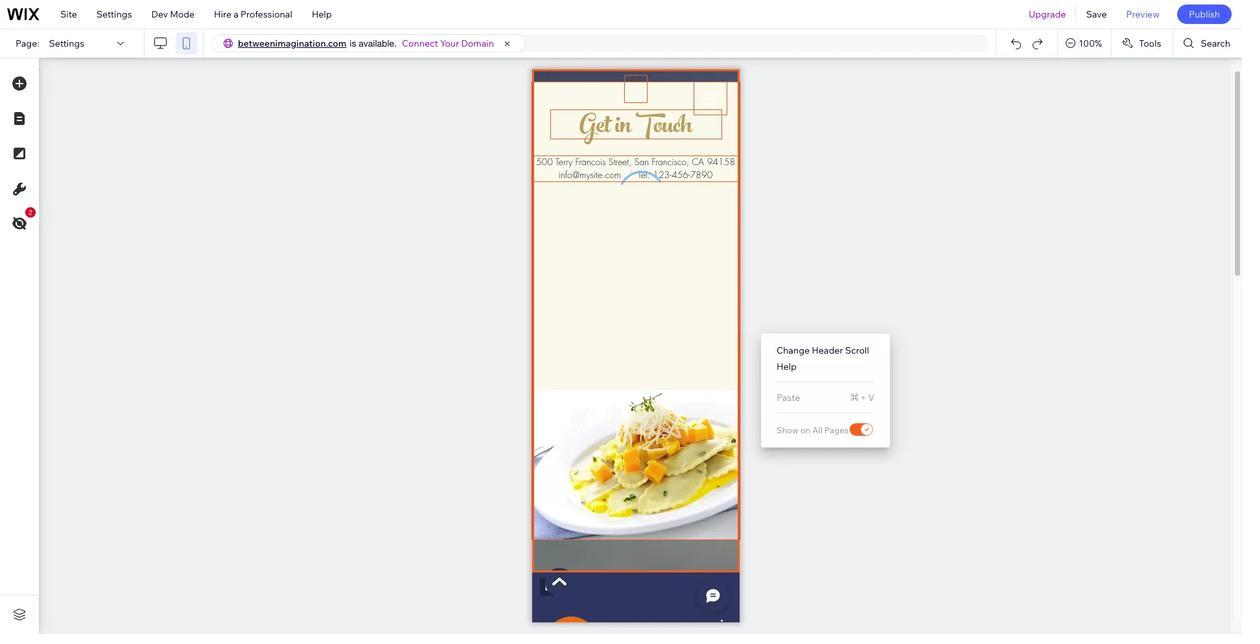 Task type: locate. For each thing, give the bounding box(es) containing it.
preview button
[[1117, 0, 1170, 29]]

help up the betweenimagination.com
[[312, 8, 332, 20]]

dev mode
[[151, 8, 195, 20]]

0 vertical spatial settings
[[97, 8, 132, 20]]

help
[[312, 8, 332, 20], [777, 361, 797, 373]]

search button
[[1174, 29, 1243, 58]]

your
[[440, 38, 459, 49]]

is
[[350, 38, 356, 49]]

tools button
[[1112, 29, 1173, 58]]

save button
[[1077, 0, 1117, 29]]

paste
[[777, 392, 801, 404]]

help inside 'change header scroll help'
[[777, 361, 797, 373]]

0 horizontal spatial help
[[312, 8, 332, 20]]

0 horizontal spatial settings
[[49, 38, 84, 49]]

all
[[813, 425, 823, 435]]

scroll
[[845, 345, 870, 357]]

a
[[234, 8, 239, 20]]

mode
[[170, 8, 195, 20]]

settings left 'dev'
[[97, 8, 132, 20]]

1 horizontal spatial help
[[777, 361, 797, 373]]

site
[[60, 8, 77, 20]]

switch
[[849, 422, 875, 440]]

settings down site
[[49, 38, 84, 49]]

header
[[812, 345, 843, 357]]

save
[[1087, 8, 1107, 20]]

⌘
[[851, 392, 859, 404]]

pages
[[825, 425, 849, 435]]

professional
[[241, 8, 292, 20]]

settings
[[97, 8, 132, 20], [49, 38, 84, 49]]

1 vertical spatial help
[[777, 361, 797, 373]]

0 vertical spatial help
[[312, 8, 332, 20]]

change header scroll help
[[777, 345, 870, 373]]

+
[[861, 392, 867, 404]]

on
[[801, 425, 811, 435]]

connect
[[402, 38, 438, 49]]

upgrade
[[1029, 8, 1066, 20]]

betweenimagination.com
[[238, 38, 347, 49]]

change
[[777, 345, 810, 357]]

1 horizontal spatial settings
[[97, 8, 132, 20]]

hire a professional
[[214, 8, 292, 20]]

help down change
[[777, 361, 797, 373]]



Task type: describe. For each thing, give the bounding box(es) containing it.
2 button
[[6, 208, 36, 237]]

dev
[[151, 8, 168, 20]]

is available. connect your domain
[[350, 38, 494, 49]]

tools
[[1139, 38, 1162, 49]]

search
[[1201, 38, 1231, 49]]

⌘ + v
[[851, 392, 875, 404]]

publish button
[[1178, 5, 1232, 24]]

publish
[[1189, 8, 1221, 20]]

2
[[28, 209, 32, 217]]

v
[[869, 392, 875, 404]]

100% button
[[1059, 29, 1112, 58]]

show
[[777, 425, 799, 435]]

available.
[[359, 38, 397, 49]]

hire
[[214, 8, 232, 20]]

100%
[[1079, 38, 1102, 49]]

show on all pages
[[777, 425, 849, 435]]

preview
[[1127, 8, 1160, 20]]

domain
[[461, 38, 494, 49]]

1 vertical spatial settings
[[49, 38, 84, 49]]



Task type: vqa. For each thing, say whether or not it's contained in the screenshot.
V
yes



